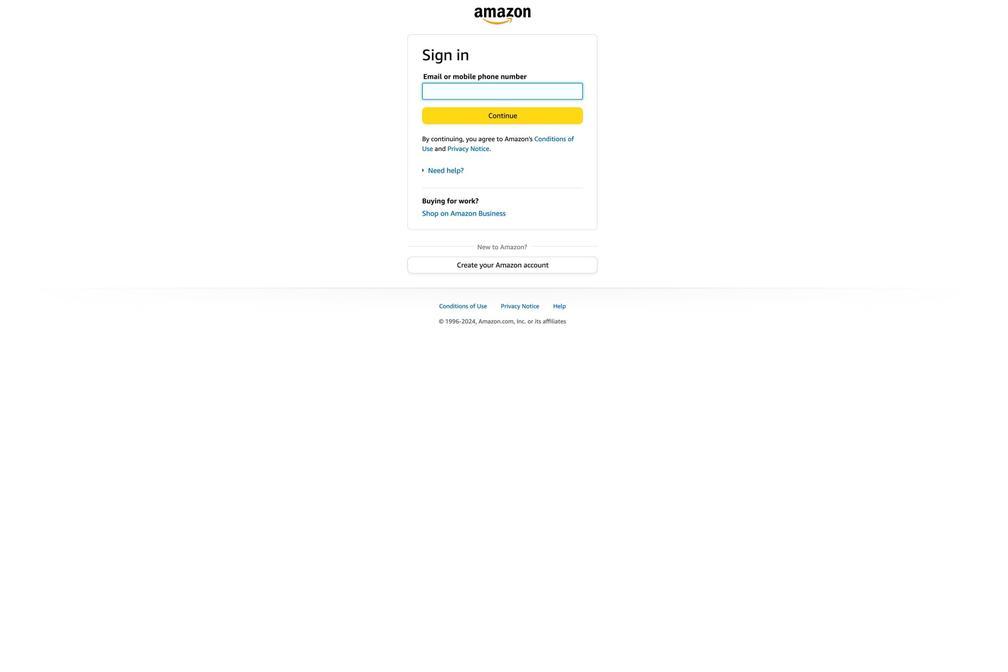 Task type: locate. For each thing, give the bounding box(es) containing it.
None email field
[[422, 83, 583, 100]]

None submit
[[423, 108, 583, 124]]

amazon image
[[475, 8, 531, 24]]

expand image
[[422, 169, 426, 172]]



Task type: vqa. For each thing, say whether or not it's contained in the screenshot.
$ 29 95
no



